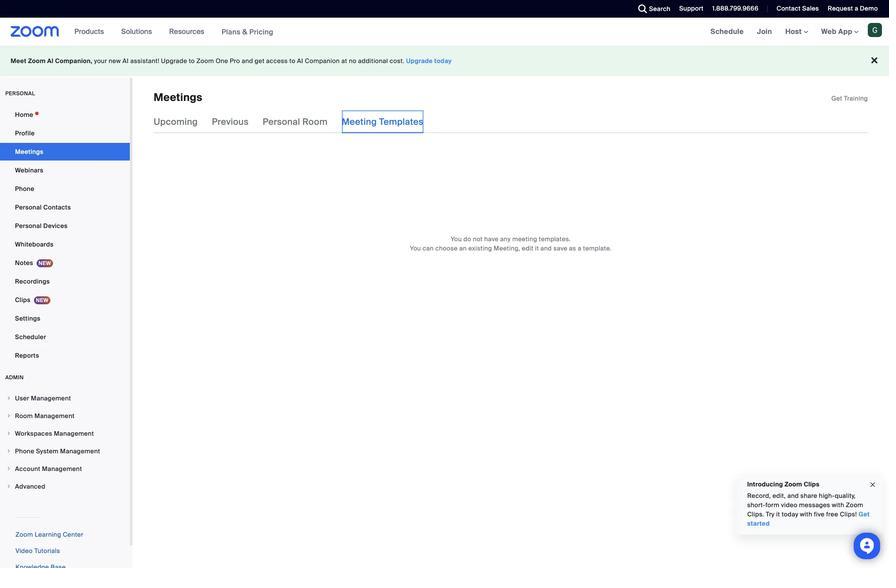 Task type: describe. For each thing, give the bounding box(es) containing it.
and inside you do not have any meeting templates. you can choose an existing meeting, edit it and save as a template.
[[541, 245, 552, 253]]

five
[[814, 511, 825, 519]]

can
[[423, 245, 434, 253]]

right image for room
[[6, 414, 11, 419]]

meeting
[[342, 116, 377, 128]]

you do not have any meeting templates. you can choose an existing meeting, edit it and save as a template.
[[410, 236, 612, 253]]

meet zoom ai companion, your new ai assistant! upgrade to zoom one pro and get access to ai companion at no additional cost. upgrade today
[[11, 57, 452, 65]]

save
[[554, 245, 567, 253]]

plans
[[222, 27, 241, 36]]

phone system management menu item
[[0, 443, 130, 460]]

it for edit
[[535, 245, 539, 253]]

existing
[[468, 245, 492, 253]]

assistant!
[[130, 57, 159, 65]]

clips link
[[0, 292, 130, 309]]

1 horizontal spatial meetings
[[154, 91, 202, 104]]

pricing
[[249, 27, 273, 36]]

introducing
[[747, 481, 783, 489]]

zoom right meet
[[28, 57, 46, 65]]

tabs of meeting tab list
[[154, 111, 438, 134]]

3 ai from the left
[[297, 57, 303, 65]]

get
[[255, 57, 265, 65]]

meeting,
[[494, 245, 520, 253]]

zoom up edit,
[[785, 481, 802, 489]]

phone for phone
[[15, 185, 34, 193]]

as
[[569, 245, 576, 253]]

personal for personal devices
[[15, 222, 42, 230]]

0 vertical spatial a
[[855, 4, 858, 12]]

reports
[[15, 352, 39, 360]]

zoom learning center
[[15, 531, 83, 539]]

1 horizontal spatial you
[[451, 236, 462, 244]]

solutions button
[[121, 18, 156, 46]]

recordings
[[15, 278, 50, 286]]

personal
[[5, 90, 35, 97]]

room inside tabs of meeting tab list
[[302, 116, 328, 128]]

personal devices
[[15, 222, 68, 230]]

cost.
[[390, 57, 404, 65]]

your
[[94, 57, 107, 65]]

video
[[15, 548, 33, 556]]

admin
[[5, 375, 24, 382]]

try
[[766, 511, 775, 519]]

contact
[[777, 4, 801, 12]]

profile
[[15, 129, 35, 137]]

banner containing products
[[0, 18, 889, 46]]

2 ai from the left
[[122, 57, 129, 65]]

devices
[[43, 222, 68, 230]]

have
[[484, 236, 499, 244]]

user management menu item
[[0, 390, 130, 407]]

and inside record, edit, and share high-quality, short-form video messages with zoom clips. try it today with five free clips!
[[787, 492, 799, 500]]

plans & pricing
[[222, 27, 273, 36]]

user management
[[15, 395, 71, 403]]

advanced menu item
[[0, 479, 130, 496]]

0 horizontal spatial you
[[410, 245, 421, 253]]

one
[[216, 57, 228, 65]]

and inside meet zoom ai companion, footer
[[242, 57, 253, 65]]

join link
[[750, 18, 779, 46]]

whiteboards
[[15, 241, 54, 249]]

2 to from the left
[[289, 57, 295, 65]]

any
[[500, 236, 511, 244]]

management for room management
[[34, 413, 75, 420]]

personal room
[[263, 116, 328, 128]]

recordings link
[[0, 273, 130, 291]]

upcoming
[[154, 116, 198, 128]]

system
[[36, 448, 58, 456]]

user
[[15, 395, 29, 403]]

started
[[747, 520, 770, 528]]

product information navigation
[[68, 18, 280, 46]]

companion,
[[55, 57, 92, 65]]

access
[[266, 57, 288, 65]]

1 horizontal spatial clips
[[804, 481, 820, 489]]

management for user management
[[31, 395, 71, 403]]

meetings navigation
[[704, 18, 889, 46]]

request
[[828, 4, 853, 12]]

contacts
[[43, 204, 71, 212]]

previous
[[212, 116, 249, 128]]

host button
[[785, 27, 808, 36]]

account management
[[15, 466, 82, 473]]

high-
[[819, 492, 835, 500]]

training
[[844, 95, 868, 102]]

templates
[[379, 116, 423, 128]]

management for account management
[[42, 466, 82, 473]]

clips!
[[840, 511, 857, 519]]

whiteboards link
[[0, 236, 130, 254]]

meetings link
[[0, 143, 130, 161]]

products button
[[74, 18, 108, 46]]

get started link
[[747, 511, 870, 528]]

meeting
[[512, 236, 537, 244]]

room management
[[15, 413, 75, 420]]

messages
[[799, 502, 830, 510]]

advanced
[[15, 483, 45, 491]]

phone system management
[[15, 448, 100, 456]]

workspaces management menu item
[[0, 426, 130, 443]]

resources
[[169, 27, 204, 36]]

not
[[473, 236, 483, 244]]

reports link
[[0, 347, 130, 365]]

personal menu menu
[[0, 106, 130, 366]]

1 upgrade from the left
[[161, 57, 187, 65]]

join
[[757, 27, 772, 36]]



Task type: vqa. For each thing, say whether or not it's contained in the screenshot.
You to the top
yes



Task type: locate. For each thing, give the bounding box(es) containing it.
phone down webinars on the left of page
[[15, 185, 34, 193]]

1 to from the left
[[189, 57, 195, 65]]

companion
[[305, 57, 340, 65]]

get for get started
[[859, 511, 870, 519]]

0 horizontal spatial it
[[535, 245, 539, 253]]

1 vertical spatial clips
[[804, 481, 820, 489]]

upgrade right "cost." in the left top of the page
[[406, 57, 433, 65]]

it right edit at right
[[535, 245, 539, 253]]

video tutorials link
[[15, 548, 60, 556]]

1 horizontal spatial it
[[776, 511, 780, 519]]

and down templates.
[[541, 245, 552, 253]]

1 vertical spatial and
[[541, 245, 552, 253]]

right image
[[6, 396, 11, 401], [6, 414, 11, 419], [6, 432, 11, 437], [6, 449, 11, 454], [6, 467, 11, 472], [6, 485, 11, 490]]

schedule
[[711, 27, 744, 36]]

zoom learning center link
[[15, 531, 83, 539]]

record, edit, and share high-quality, short-form video messages with zoom clips. try it today with five free clips!
[[747, 492, 863, 519]]

1 horizontal spatial get
[[859, 511, 870, 519]]

zoom up video
[[15, 531, 33, 539]]

and left get in the left of the page
[[242, 57, 253, 65]]

get training
[[832, 95, 868, 102]]

2 vertical spatial personal
[[15, 222, 42, 230]]

0 vertical spatial room
[[302, 116, 328, 128]]

support
[[679, 4, 704, 12]]

notes link
[[0, 254, 130, 272]]

1 vertical spatial you
[[410, 245, 421, 253]]

get left training
[[832, 95, 842, 102]]

0 vertical spatial clips
[[15, 296, 30, 304]]

1 vertical spatial meetings
[[15, 148, 43, 156]]

support link
[[673, 0, 706, 18], [679, 4, 704, 12]]

clips
[[15, 296, 30, 304], [804, 481, 820, 489]]

personal for personal contacts
[[15, 204, 42, 212]]

0 horizontal spatial clips
[[15, 296, 30, 304]]

2 right image from the top
[[6, 414, 11, 419]]

quality,
[[835, 492, 856, 500]]

0 vertical spatial and
[[242, 57, 253, 65]]

1 horizontal spatial ai
[[122, 57, 129, 65]]

it for try
[[776, 511, 780, 519]]

ai
[[47, 57, 53, 65], [122, 57, 129, 65], [297, 57, 303, 65]]

meetings up the upcoming
[[154, 91, 202, 104]]

templates.
[[539, 236, 571, 244]]

web app button
[[821, 27, 859, 36]]

right image for phone
[[6, 449, 11, 454]]

personal contacts link
[[0, 199, 130, 216]]

0 horizontal spatial and
[[242, 57, 253, 65]]

1 ai from the left
[[47, 57, 53, 65]]

a inside you do not have any meeting templates. you can choose an existing meeting, edit it and save as a template.
[[578, 245, 582, 253]]

webinars
[[15, 167, 43, 174]]

management inside "menu item"
[[42, 466, 82, 473]]

host
[[785, 27, 804, 36]]

get for get training
[[832, 95, 842, 102]]

0 vertical spatial personal
[[263, 116, 300, 128]]

right image left account
[[6, 467, 11, 472]]

center
[[63, 531, 83, 539]]

phone up account
[[15, 448, 34, 456]]

1 vertical spatial phone
[[15, 448, 34, 456]]

room
[[302, 116, 328, 128], [15, 413, 33, 420]]

0 vertical spatial with
[[832, 502, 844, 510]]

to right access
[[289, 57, 295, 65]]

1 vertical spatial room
[[15, 413, 33, 420]]

banner
[[0, 18, 889, 46]]

1 horizontal spatial upgrade
[[406, 57, 433, 65]]

you left do
[[451, 236, 462, 244]]

right image inside user management menu item
[[6, 396, 11, 401]]

right image for workspaces
[[6, 432, 11, 437]]

scheduler link
[[0, 329, 130, 346]]

web app
[[821, 27, 852, 36]]

0 horizontal spatial to
[[189, 57, 195, 65]]

get inside get started
[[859, 511, 870, 519]]

contact sales
[[777, 4, 819, 12]]

get right clips!
[[859, 511, 870, 519]]

meeting templates
[[342, 116, 423, 128]]

home
[[15, 111, 33, 119]]

upgrade today link
[[406, 57, 452, 65]]

right image for account
[[6, 467, 11, 472]]

solutions
[[121, 27, 152, 36]]

profile picture image
[[868, 23, 882, 37]]

edit,
[[773, 492, 786, 500]]

schedule link
[[704, 18, 750, 46]]

no
[[349, 57, 356, 65]]

admin menu menu
[[0, 390, 130, 496]]

with down messages
[[800, 511, 812, 519]]

today inside meet zoom ai companion, footer
[[434, 57, 452, 65]]

0 horizontal spatial meetings
[[15, 148, 43, 156]]

record,
[[747, 492, 771, 500]]

zoom up clips!
[[846, 502, 863, 510]]

a right as
[[578, 245, 582, 253]]

meetings
[[154, 91, 202, 104], [15, 148, 43, 156]]

plans & pricing link
[[222, 27, 273, 36], [222, 27, 273, 36]]

web
[[821, 27, 837, 36]]

management up workspaces management
[[34, 413, 75, 420]]

with up free
[[832, 502, 844, 510]]

phone inside phone system management menu item
[[15, 448, 34, 456]]

ai left companion,
[[47, 57, 53, 65]]

workspaces
[[15, 430, 52, 438]]

account
[[15, 466, 40, 473]]

zoom inside record, edit, and share high-quality, short-form video messages with zoom clips. try it today with five free clips!
[[846, 502, 863, 510]]

zoom logo image
[[11, 26, 59, 37]]

phone inside phone link
[[15, 185, 34, 193]]

right image for user
[[6, 396, 11, 401]]

edit
[[522, 245, 533, 253]]

meetings inside personal menu menu
[[15, 148, 43, 156]]

2 horizontal spatial and
[[787, 492, 799, 500]]

2 phone from the top
[[15, 448, 34, 456]]

it right try
[[776, 511, 780, 519]]

meet
[[11, 57, 26, 65]]

account management menu item
[[0, 461, 130, 478]]

zoom left the one
[[196, 57, 214, 65]]

1 horizontal spatial and
[[541, 245, 552, 253]]

home link
[[0, 106, 130, 124]]

0 vertical spatial you
[[451, 236, 462, 244]]

2 vertical spatial and
[[787, 492, 799, 500]]

meetings up webinars on the left of page
[[15, 148, 43, 156]]

room management menu item
[[0, 408, 130, 425]]

0 vertical spatial meetings
[[154, 91, 202, 104]]

1 vertical spatial today
[[782, 511, 798, 519]]

2 upgrade from the left
[[406, 57, 433, 65]]

products
[[74, 27, 104, 36]]

0 horizontal spatial get
[[832, 95, 842, 102]]

right image inside phone system management menu item
[[6, 449, 11, 454]]

personal inside tabs of meeting tab list
[[263, 116, 300, 128]]

phone for phone system management
[[15, 448, 34, 456]]

meet zoom ai companion, footer
[[0, 46, 889, 76]]

video
[[781, 502, 798, 510]]

an
[[459, 245, 467, 253]]

video tutorials
[[15, 548, 60, 556]]

a left demo
[[855, 4, 858, 12]]

a
[[855, 4, 858, 12], [578, 245, 582, 253]]

search
[[649, 5, 670, 13]]

1 phone from the top
[[15, 185, 34, 193]]

it
[[535, 245, 539, 253], [776, 511, 780, 519]]

1 horizontal spatial today
[[782, 511, 798, 519]]

choose
[[435, 245, 458, 253]]

it inside record, edit, and share high-quality, short-form video messages with zoom clips. try it today with five free clips!
[[776, 511, 780, 519]]

sales
[[802, 4, 819, 12]]

0 horizontal spatial upgrade
[[161, 57, 187, 65]]

request a demo link
[[821, 0, 889, 18], [828, 4, 878, 12]]

personal
[[263, 116, 300, 128], [15, 204, 42, 212], [15, 222, 42, 230]]

0 horizontal spatial today
[[434, 57, 452, 65]]

right image left room management
[[6, 414, 11, 419]]

0 vertical spatial phone
[[15, 185, 34, 193]]

contact sales link
[[770, 0, 821, 18], [777, 4, 819, 12]]

today inside record, edit, and share high-quality, short-form video messages with zoom clips. try it today with five free clips!
[[782, 511, 798, 519]]

&
[[242, 27, 247, 36]]

phone link
[[0, 180, 130, 198]]

right image left system
[[6, 449, 11, 454]]

new
[[109, 57, 121, 65]]

form
[[765, 502, 779, 510]]

additional
[[358, 57, 388, 65]]

you
[[451, 236, 462, 244], [410, 245, 421, 253]]

right image left advanced
[[6, 485, 11, 490]]

and up video on the right of page
[[787, 492, 799, 500]]

ai right new
[[122, 57, 129, 65]]

short-
[[747, 502, 765, 510]]

demo
[[860, 4, 878, 12]]

do
[[463, 236, 471, 244]]

notes
[[15, 259, 33, 267]]

0 horizontal spatial with
[[800, 511, 812, 519]]

get training link
[[832, 95, 868, 102]]

clips up settings at left
[[15, 296, 30, 304]]

phone
[[15, 185, 34, 193], [15, 448, 34, 456]]

right image inside the workspaces management menu item
[[6, 432, 11, 437]]

workspaces management
[[15, 430, 94, 438]]

0 horizontal spatial a
[[578, 245, 582, 253]]

clips inside personal menu menu
[[15, 296, 30, 304]]

5 right image from the top
[[6, 467, 11, 472]]

management up room management
[[31, 395, 71, 403]]

1 horizontal spatial to
[[289, 57, 295, 65]]

6 right image from the top
[[6, 485, 11, 490]]

personal for personal room
[[263, 116, 300, 128]]

0 horizontal spatial room
[[15, 413, 33, 420]]

you left can at left top
[[410, 245, 421, 253]]

settings
[[15, 315, 40, 323]]

2 horizontal spatial ai
[[297, 57, 303, 65]]

learning
[[35, 531, 61, 539]]

management down the workspaces management menu item
[[60, 448, 100, 456]]

1 vertical spatial with
[[800, 511, 812, 519]]

get
[[832, 95, 842, 102], [859, 511, 870, 519]]

0 horizontal spatial ai
[[47, 57, 53, 65]]

management down phone system management menu item on the bottom of the page
[[42, 466, 82, 473]]

1 vertical spatial a
[[578, 245, 582, 253]]

clips up share
[[804, 481, 820, 489]]

management up phone system management menu item on the bottom of the page
[[54, 430, 94, 438]]

4 right image from the top
[[6, 449, 11, 454]]

3 right image from the top
[[6, 432, 11, 437]]

request a demo
[[828, 4, 878, 12]]

1 horizontal spatial room
[[302, 116, 328, 128]]

personal contacts
[[15, 204, 71, 212]]

right image inside advanced menu item
[[6, 485, 11, 490]]

free
[[826, 511, 838, 519]]

0 vertical spatial get
[[832, 95, 842, 102]]

to down resources dropdown button
[[189, 57, 195, 65]]

room inside menu item
[[15, 413, 33, 420]]

right image left user
[[6, 396, 11, 401]]

1 horizontal spatial a
[[855, 4, 858, 12]]

tutorials
[[34, 548, 60, 556]]

personal devices link
[[0, 217, 130, 235]]

1 vertical spatial it
[[776, 511, 780, 519]]

1 vertical spatial personal
[[15, 204, 42, 212]]

profile link
[[0, 125, 130, 142]]

right image left workspaces
[[6, 432, 11, 437]]

it inside you do not have any meeting templates. you can choose an existing meeting, edit it and save as a template.
[[535, 245, 539, 253]]

upgrade down 'product information' "navigation"
[[161, 57, 187, 65]]

scheduler
[[15, 333, 46, 341]]

right image inside room management menu item
[[6, 414, 11, 419]]

0 vertical spatial today
[[434, 57, 452, 65]]

search button
[[631, 0, 673, 18]]

1 horizontal spatial with
[[832, 502, 844, 510]]

right image inside account management "menu item"
[[6, 467, 11, 472]]

0 vertical spatial it
[[535, 245, 539, 253]]

today
[[434, 57, 452, 65], [782, 511, 798, 519]]

1 right image from the top
[[6, 396, 11, 401]]

ai left companion
[[297, 57, 303, 65]]

1 vertical spatial get
[[859, 511, 870, 519]]

close image
[[869, 480, 876, 490]]

at
[[341, 57, 347, 65]]

management for workspaces management
[[54, 430, 94, 438]]



